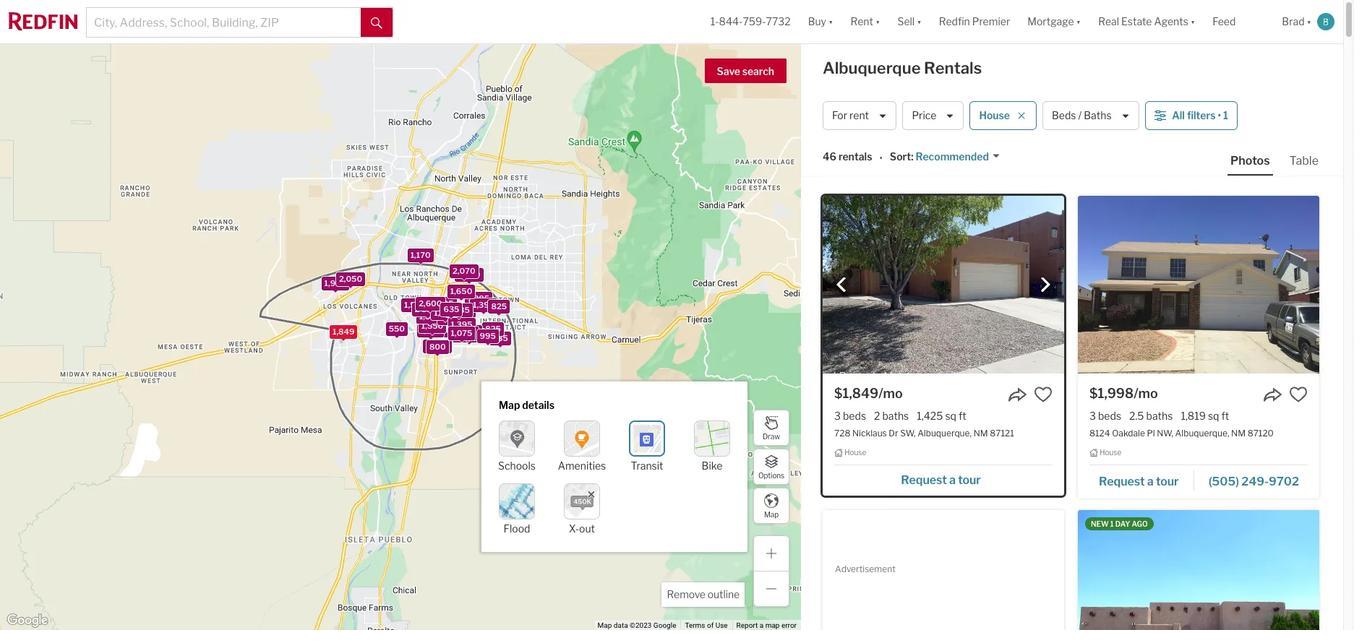 Task type: vqa. For each thing, say whether or not it's contained in the screenshot.
2,050
yes



Task type: describe. For each thing, give the bounding box(es) containing it.
photos
[[1231, 154, 1270, 168]]

1 horizontal spatial 2
[[456, 330, 461, 340]]

mortgage
[[1028, 15, 1074, 28]]

favorite button image for $1,849 /mo
[[1034, 385, 1053, 404]]

albuquerque, for $1,849 /mo
[[918, 428, 972, 439]]

46 rentals •
[[823, 151, 883, 164]]

options button
[[754, 449, 790, 485]]

terms
[[685, 622, 705, 630]]

1,425 sq ft
[[917, 410, 967, 422]]

/mo for $1,849
[[879, 386, 903, 401]]

1,020
[[440, 313, 462, 323]]

0 horizontal spatial 995
[[438, 298, 454, 308]]

1,185
[[436, 308, 457, 318]]

1,095
[[458, 326, 480, 337]]

beds for $1,998
[[1098, 410, 1122, 422]]

(505)
[[1209, 475, 1240, 489]]

1,000
[[419, 312, 441, 322]]

rent
[[850, 109, 869, 122]]

sell
[[898, 15, 915, 28]]

beds
[[1052, 109, 1076, 122]]

ft for $1,849 /mo
[[959, 410, 967, 422]]

mortgage ▾
[[1028, 15, 1081, 28]]

rent
[[851, 15, 874, 28]]

2 vertical spatial 2
[[874, 410, 880, 422]]

1,195
[[459, 328, 480, 338]]

pl
[[1147, 428, 1155, 439]]

for
[[832, 109, 848, 122]]

favorite button image for $1,998 /mo
[[1289, 385, 1308, 404]]

out
[[579, 523, 595, 535]]

$1,849 /mo
[[835, 386, 903, 401]]

844-
[[719, 15, 743, 28]]

photos button
[[1228, 153, 1287, 176]]

google image
[[4, 612, 51, 631]]

estate
[[1122, 15, 1152, 28]]

▾ for mortgage ▾
[[1077, 15, 1081, 28]]

▾ inside 'dropdown button'
[[1191, 15, 1196, 28]]

baths for $1,998 /mo
[[1147, 410, 1173, 422]]

transit
[[631, 460, 664, 472]]

buy ▾
[[808, 15, 833, 28]]

real
[[1099, 15, 1120, 28]]

table
[[1290, 154, 1319, 168]]

2,000
[[439, 325, 462, 335]]

bike
[[702, 460, 723, 472]]

beds / baths button
[[1043, 101, 1140, 130]]

sq for $1,849 /mo
[[945, 410, 957, 422]]

1 vertical spatial 825
[[485, 323, 501, 333]]

0 vertical spatial 2,550
[[457, 270, 481, 280]]

transit button
[[629, 421, 665, 472]]

redfin
[[939, 15, 970, 28]]

635
[[444, 304, 460, 314]]

/mo for $1,998
[[1134, 386, 1158, 401]]

▾ for sell ▾
[[917, 15, 922, 28]]

all filters • 1 button
[[1146, 101, 1238, 130]]

albuquerque rentals
[[823, 59, 982, 77]]

1 vertical spatial 1,395
[[451, 319, 473, 329]]

table button
[[1287, 153, 1322, 174]]

0 horizontal spatial a
[[760, 622, 764, 630]]

map
[[766, 622, 780, 630]]

sort
[[890, 151, 911, 163]]

house for $1,998 /mo
[[1100, 449, 1122, 457]]

1 horizontal spatial 2 units
[[456, 330, 482, 340]]

remove house image
[[1018, 111, 1026, 120]]

request a tour for right request a tour button
[[1099, 475, 1179, 489]]

(505) 249-9702
[[1209, 475, 1299, 489]]

submit search image
[[371, 17, 383, 29]]

remove outline button
[[662, 583, 745, 607]]

report a map error
[[737, 622, 797, 630]]

3 beds for $1,849 /mo
[[835, 410, 866, 422]]

1,819
[[1181, 410, 1206, 422]]

sell ▾
[[898, 15, 922, 28]]

1,998
[[324, 278, 346, 288]]

favorite button checkbox
[[1289, 385, 1308, 404]]

recommended
[[916, 151, 989, 163]]

map for map details
[[499, 399, 520, 412]]

favorite button checkbox
[[1034, 385, 1053, 404]]

0 horizontal spatial 2,550
[[426, 341, 449, 351]]

1 inside button
[[1224, 109, 1229, 122]]

625
[[451, 305, 467, 315]]

0 vertical spatial 1,500
[[404, 300, 427, 310]]

map button
[[754, 488, 790, 524]]

0 horizontal spatial 985
[[452, 307, 468, 317]]

oakdale
[[1112, 428, 1145, 439]]

rent ▾ button
[[842, 0, 889, 43]]

nm for $1,849 /mo
[[974, 428, 988, 439]]

975
[[460, 328, 475, 338]]

87121
[[990, 428, 1014, 439]]

options
[[759, 471, 785, 480]]

outline
[[708, 589, 740, 601]]

previous button image
[[835, 278, 849, 292]]

1,450
[[434, 308, 456, 318]]

850
[[450, 319, 467, 329]]

ft for $1,998 /mo
[[1222, 410, 1230, 422]]

1 vertical spatial 1,500
[[419, 311, 442, 321]]

for rent button
[[823, 101, 897, 130]]

of
[[707, 622, 714, 630]]

map details
[[499, 399, 555, 412]]

filters
[[1187, 109, 1216, 122]]

amenities button
[[558, 421, 606, 472]]

1 vertical spatial 995
[[480, 331, 496, 341]]

845
[[435, 305, 451, 315]]

950
[[481, 330, 497, 340]]

1 horizontal spatial 985
[[492, 333, 508, 343]]

▾ for brad ▾
[[1307, 15, 1312, 28]]

baths for $1,849 /mo
[[883, 410, 909, 422]]

use
[[716, 622, 728, 630]]

real estate agents ▾
[[1099, 15, 1196, 28]]

0 horizontal spatial request
[[901, 473, 947, 487]]

map region
[[0, 13, 927, 631]]

brad ▾
[[1282, 15, 1312, 28]]

2 baths
[[874, 410, 909, 422]]

1 horizontal spatial tour
[[1156, 475, 1179, 489]]

1,819 sq ft
[[1181, 410, 1230, 422]]

dialog containing map details
[[482, 382, 748, 552]]

1,100
[[420, 325, 441, 335]]

amenities
[[558, 460, 606, 472]]

1,075
[[451, 328, 473, 338]]

brad
[[1282, 15, 1305, 28]]



Task type: locate. For each thing, give the bounding box(es) containing it.
all
[[1172, 109, 1185, 122]]

0 horizontal spatial ft
[[959, 410, 967, 422]]

995
[[438, 298, 454, 308], [480, 331, 496, 341]]

825 right "1,285"
[[491, 301, 507, 311]]

house inside button
[[980, 109, 1010, 122]]

2
[[415, 304, 420, 314], [456, 330, 461, 340], [874, 410, 880, 422]]

1,500
[[404, 300, 427, 310], [419, 311, 442, 321]]

0 vertical spatial 995
[[438, 298, 454, 308]]

photo of 8124 oakdale pl nw, albuquerque, nm 87120 image
[[1078, 196, 1320, 374]]

request a tour button down 728 nicklaus dr sw, albuquerque, nm 87121
[[835, 468, 1053, 490]]

map left details
[[499, 399, 520, 412]]

2 /mo from the left
[[1134, 386, 1158, 401]]

4 ▾ from the left
[[1077, 15, 1081, 28]]

nm for $1,998 /mo
[[1232, 428, 1246, 439]]

1 horizontal spatial 3 beds
[[1090, 410, 1122, 422]]

(505) 249-9702 link
[[1194, 468, 1308, 493]]

1-844-759-7732 link
[[711, 15, 791, 28]]

550
[[389, 323, 405, 333]]

0 horizontal spatial beds
[[843, 410, 866, 422]]

1 horizontal spatial 3
[[1090, 410, 1096, 422]]

2 left 2,400
[[415, 304, 420, 314]]

sq right 1,819
[[1208, 410, 1220, 422]]

$1,998
[[1090, 386, 1134, 401]]

next button image
[[1038, 278, 1053, 292]]

▾ for rent ▾
[[876, 15, 880, 28]]

for rent
[[832, 109, 869, 122]]

remove outline
[[667, 589, 740, 601]]

sell ▾ button
[[898, 0, 922, 43]]

sq right 1,425 on the bottom right of the page
[[945, 410, 957, 422]]

/
[[1079, 109, 1082, 122]]

1 vertical spatial units
[[462, 330, 482, 340]]

1 horizontal spatial 1
[[1224, 109, 1229, 122]]

2,600
[[419, 298, 442, 308]]

details
[[522, 399, 555, 412]]

2 horizontal spatial a
[[1148, 475, 1154, 489]]

825
[[491, 301, 507, 311], [485, 323, 501, 333]]

2,400
[[423, 299, 446, 309]]

1 vertical spatial 2
[[456, 330, 461, 340]]

flood
[[504, 523, 530, 535]]

2,550 down the 1,100
[[426, 341, 449, 351]]

249-
[[1242, 475, 1269, 489]]

8124 oakdale pl nw, albuquerque, nm 87120
[[1090, 428, 1274, 439]]

ft right 1,425 on the bottom right of the page
[[959, 410, 967, 422]]

map for map
[[764, 510, 779, 519]]

2 horizontal spatial map
[[764, 510, 779, 519]]

map for map data ©2023 google
[[598, 622, 612, 630]]

2,050
[[339, 274, 362, 284]]

$1,849
[[835, 386, 879, 401]]

1 albuquerque, from the left
[[918, 428, 972, 439]]

dialog
[[482, 382, 748, 552]]

buy
[[808, 15, 827, 28]]

1 horizontal spatial 1,395
[[473, 300, 495, 310]]

759-
[[743, 15, 766, 28]]

1,395
[[473, 300, 495, 310], [451, 319, 473, 329]]

0 horizontal spatial albuquerque,
[[918, 428, 972, 439]]

/mo up the 2 baths
[[879, 386, 903, 401]]

1 vertical spatial map
[[764, 510, 779, 519]]

0 horizontal spatial •
[[880, 152, 883, 164]]

1,595
[[451, 306, 473, 316]]

3 beds up 8124 on the right bottom
[[1090, 410, 1122, 422]]

1
[[1224, 109, 1229, 122], [1111, 520, 1114, 528]]

1,170
[[411, 250, 431, 260]]

• inside 46 rentals •
[[880, 152, 883, 164]]

nw,
[[1157, 428, 1174, 439]]

1 horizontal spatial map
[[598, 622, 612, 630]]

map data ©2023 google
[[598, 622, 676, 630]]

2 baths from the left
[[1147, 410, 1173, 422]]

1,500 down 2,400
[[419, 311, 442, 321]]

ft right 1,819
[[1222, 410, 1230, 422]]

house for $1,849 /mo
[[845, 449, 867, 457]]

nm left 87120
[[1232, 428, 1246, 439]]

1 horizontal spatial ft
[[1222, 410, 1230, 422]]

1-
[[711, 15, 719, 28]]

request a tour for leftmost request a tour button
[[901, 473, 981, 487]]

sq for $1,998 /mo
[[1208, 410, 1220, 422]]

feed button
[[1204, 0, 1274, 43]]

a up ago
[[1148, 475, 1154, 489]]

1 /mo from the left
[[879, 386, 903, 401]]

2 horizontal spatial 2
[[874, 410, 880, 422]]

9702
[[1269, 475, 1299, 489]]

0 vertical spatial 2 units
[[415, 304, 441, 314]]

user photo image
[[1318, 13, 1335, 30]]

1 vertical spatial 985
[[492, 333, 508, 343]]

1 beds from the left
[[843, 410, 866, 422]]

0 horizontal spatial baths
[[883, 410, 909, 422]]

map left data
[[598, 622, 612, 630]]

flood button
[[499, 484, 535, 535]]

2 down 850
[[456, 330, 461, 340]]

a down 728 nicklaus dr sw, albuquerque, nm 87121
[[950, 473, 956, 487]]

0 vertical spatial units
[[421, 304, 441, 314]]

0 horizontal spatial 1
[[1111, 520, 1114, 528]]

0 horizontal spatial 3 beds
[[835, 410, 866, 422]]

6 ▾ from the left
[[1307, 15, 1312, 28]]

price button
[[903, 101, 964, 130]]

map down options
[[764, 510, 779, 519]]

0 horizontal spatial 2 units
[[415, 304, 441, 314]]

1 ▾ from the left
[[829, 15, 833, 28]]

baths up nw,
[[1147, 410, 1173, 422]]

0 vertical spatial map
[[499, 399, 520, 412]]

beds for $1,849
[[843, 410, 866, 422]]

tour down 728 nicklaus dr sw, albuquerque, nm 87121
[[958, 473, 981, 487]]

2,550 up '1,650'
[[457, 270, 481, 280]]

0 vertical spatial 1
[[1224, 109, 1229, 122]]

0 horizontal spatial tour
[[958, 473, 981, 487]]

x-out button
[[564, 484, 600, 535]]

3 beds up 728
[[835, 410, 866, 422]]

rent ▾ button
[[851, 0, 880, 43]]

2 ▾ from the left
[[876, 15, 880, 28]]

▾ for buy ▾
[[829, 15, 833, 28]]

request a tour up ago
[[1099, 475, 1179, 489]]

google
[[654, 622, 676, 630]]

terms of use link
[[685, 622, 728, 630]]

1 horizontal spatial request a tour button
[[1090, 470, 1194, 492]]

3 for $1,998 /mo
[[1090, 410, 1096, 422]]

1 favorite button image from the left
[[1034, 385, 1053, 404]]

1 ft from the left
[[959, 410, 967, 422]]

0 vertical spatial 825
[[491, 301, 507, 311]]

1 vertical spatial 1
[[1111, 520, 1114, 528]]

▾ right sell
[[917, 15, 922, 28]]

3 ▾ from the left
[[917, 15, 922, 28]]

728 nicklaus dr sw, albuquerque, nm 87121
[[835, 428, 1014, 439]]

albuquerque, down 1,425 sq ft
[[918, 428, 972, 439]]

• for all filters • 1
[[1218, 109, 1221, 122]]

0 horizontal spatial house
[[845, 449, 867, 457]]

2 up nicklaus
[[874, 410, 880, 422]]

• inside button
[[1218, 109, 1221, 122]]

x-
[[569, 523, 579, 535]]

house button
[[970, 101, 1037, 130]]

a
[[950, 473, 956, 487], [1148, 475, 1154, 489], [760, 622, 764, 630]]

request a tour
[[901, 473, 981, 487], [1099, 475, 1179, 489]]

error
[[782, 622, 797, 630]]

0 horizontal spatial sq
[[945, 410, 957, 422]]

0 vertical spatial 1,395
[[473, 300, 495, 310]]

1,285
[[468, 294, 490, 304]]

0 vertical spatial •
[[1218, 109, 1221, 122]]

request down 728 nicklaus dr sw, albuquerque, nm 87121
[[901, 473, 947, 487]]

City, Address, School, Building, ZIP search field
[[87, 8, 361, 37]]

3 beds for $1,998 /mo
[[1090, 410, 1122, 422]]

real estate agents ▾ button
[[1090, 0, 1204, 43]]

x-out
[[569, 523, 595, 535]]

1 3 from the left
[[835, 410, 841, 422]]

3 up 8124 on the right bottom
[[1090, 410, 1096, 422]]

day
[[1116, 520, 1131, 528]]

:
[[911, 151, 914, 163]]

2 favorite button image from the left
[[1289, 385, 1308, 404]]

sw,
[[900, 428, 916, 439]]

2 vertical spatial map
[[598, 622, 612, 630]]

1 vertical spatial 2,550
[[426, 341, 449, 351]]

draw button
[[754, 410, 790, 446]]

©2023
[[630, 622, 652, 630]]

albuquerque
[[823, 59, 921, 77]]

1 right filters at right
[[1224, 109, 1229, 122]]

2 beds from the left
[[1098, 410, 1122, 422]]

1 baths from the left
[[883, 410, 909, 422]]

1 vertical spatial 2 units
[[456, 330, 482, 340]]

0 horizontal spatial 2
[[415, 304, 420, 314]]

0 horizontal spatial request a tour
[[901, 473, 981, 487]]

request a tour button up ago
[[1090, 470, 1194, 492]]

1 horizontal spatial 995
[[480, 331, 496, 341]]

photo of 728 nicklaus dr sw, albuquerque, nm 87121 image
[[823, 196, 1065, 374]]

1 horizontal spatial favorite button image
[[1289, 385, 1308, 404]]

0 horizontal spatial nm
[[974, 428, 988, 439]]

premier
[[972, 15, 1010, 28]]

buy ▾ button
[[808, 0, 833, 43]]

2 3 from the left
[[1090, 410, 1096, 422]]

1 horizontal spatial albuquerque,
[[1176, 428, 1230, 439]]

1 horizontal spatial /mo
[[1134, 386, 1158, 401]]

1 vertical spatial •
[[880, 152, 883, 164]]

1 3 beds from the left
[[835, 410, 866, 422]]

• right filters at right
[[1218, 109, 1221, 122]]

46
[[823, 151, 837, 163]]

nm left the 87121
[[974, 428, 988, 439]]

request a tour down 728 nicklaus dr sw, albuquerque, nm 87121
[[901, 473, 981, 487]]

1,650
[[450, 286, 473, 296]]

map inside map button
[[764, 510, 779, 519]]

▾ right agents
[[1191, 15, 1196, 28]]

1,500 up 1,000
[[404, 300, 427, 310]]

0 horizontal spatial 1,395
[[451, 319, 473, 329]]

1 nm from the left
[[974, 428, 988, 439]]

2.5
[[1130, 410, 1144, 422]]

1 horizontal spatial beds
[[1098, 410, 1122, 422]]

favorite button image
[[1034, 385, 1053, 404], [1289, 385, 1308, 404]]

bike button
[[694, 421, 730, 472]]

2 horizontal spatial house
[[1100, 449, 1122, 457]]

advertisement
[[835, 564, 896, 575]]

3 up 728
[[835, 410, 841, 422]]

0 horizontal spatial favorite button image
[[1034, 385, 1053, 404]]

▾ right brad
[[1307, 15, 1312, 28]]

save search
[[717, 65, 775, 77]]

2 3 beds from the left
[[1090, 410, 1122, 422]]

map
[[499, 399, 520, 412], [764, 510, 779, 519], [598, 622, 612, 630]]

1,550
[[421, 320, 444, 331]]

0 horizontal spatial /mo
[[879, 386, 903, 401]]

825 right 970
[[485, 323, 501, 333]]

0 vertical spatial 985
[[452, 307, 468, 317]]

5 ▾ from the left
[[1191, 15, 1196, 28]]

0 horizontal spatial request a tour button
[[835, 468, 1053, 490]]

• left sort
[[880, 152, 883, 164]]

feed
[[1213, 15, 1236, 28]]

1 horizontal spatial sq
[[1208, 410, 1220, 422]]

1 horizontal spatial •
[[1218, 109, 1221, 122]]

2 albuquerque, from the left
[[1176, 428, 1230, 439]]

▾ right mortgage
[[1077, 15, 1081, 28]]

▾
[[829, 15, 833, 28], [876, 15, 880, 28], [917, 15, 922, 28], [1077, 15, 1081, 28], [1191, 15, 1196, 28], [1307, 15, 1312, 28]]

dr
[[889, 428, 899, 439]]

2 sq from the left
[[1208, 410, 1220, 422]]

albuquerque, for $1,998 /mo
[[1176, 428, 1230, 439]]

1 horizontal spatial baths
[[1147, 410, 1173, 422]]

0 vertical spatial 2
[[415, 304, 420, 314]]

▾ right rent
[[876, 15, 880, 28]]

1 left day on the right of page
[[1111, 520, 1114, 528]]

terms of use
[[685, 622, 728, 630]]

2 nm from the left
[[1232, 428, 1246, 439]]

1-844-759-7732
[[711, 15, 791, 28]]

beds up 8124 on the right bottom
[[1098, 410, 1122, 422]]

1 horizontal spatial house
[[980, 109, 1010, 122]]

save
[[717, 65, 740, 77]]

search
[[743, 65, 775, 77]]

▾ right buy
[[829, 15, 833, 28]]

1 horizontal spatial a
[[950, 473, 956, 487]]

2 ft from the left
[[1222, 410, 1230, 422]]

1 horizontal spatial request
[[1099, 475, 1145, 489]]

photo of 1720 rosewood ave nw, albuquerque, nm 87120 image
[[1078, 510, 1320, 631]]

baths up dr
[[883, 410, 909, 422]]

request up day on the right of page
[[1099, 475, 1145, 489]]

albuquerque, down 1,819 sq ft
[[1176, 428, 1230, 439]]

• for 46 rentals •
[[880, 152, 883, 164]]

1,785
[[449, 305, 470, 315]]

3 for $1,849 /mo
[[835, 410, 841, 422]]

house down 728
[[845, 449, 867, 457]]

house left remove house image
[[980, 109, 1010, 122]]

1 horizontal spatial 2,550
[[457, 270, 481, 280]]

$1,998 /mo
[[1090, 386, 1158, 401]]

0 horizontal spatial 3
[[835, 410, 841, 422]]

0 horizontal spatial units
[[421, 304, 441, 314]]

1 horizontal spatial request a tour
[[1099, 475, 1179, 489]]

house down 8124 on the right bottom
[[1100, 449, 1122, 457]]

1 horizontal spatial nm
[[1232, 428, 1246, 439]]

report a map error link
[[737, 622, 797, 630]]

buy ▾ button
[[800, 0, 842, 43]]

a left map
[[760, 622, 764, 630]]

87120
[[1248, 428, 1274, 439]]

0 horizontal spatial map
[[499, 399, 520, 412]]

report
[[737, 622, 758, 630]]

1 horizontal spatial units
[[462, 330, 482, 340]]

/mo up 2.5 baths
[[1134, 386, 1158, 401]]

beds up 728
[[843, 410, 866, 422]]

all filters • 1
[[1172, 109, 1229, 122]]

tour down nw,
[[1156, 475, 1179, 489]]

1 sq from the left
[[945, 410, 957, 422]]



